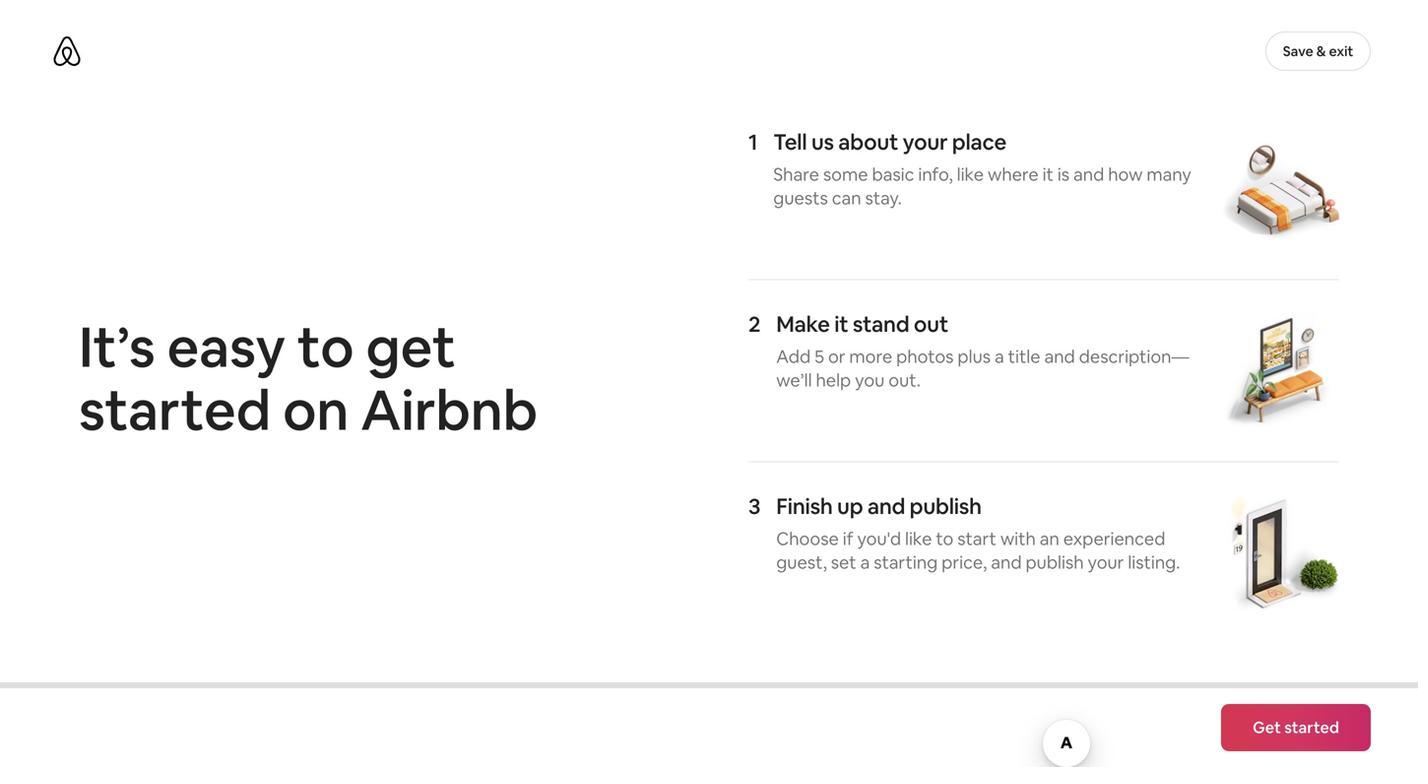 Task type: vqa. For each thing, say whether or not it's contained in the screenshot.
"PUBLISH"
yes



Task type: describe. For each thing, give the bounding box(es) containing it.
next step image
[[1222, 705, 1372, 752]]

is
[[1058, 163, 1070, 186]]

photos
[[897, 345, 954, 369]]

and inside tell us about your place share some basic info, like where it is and how many guests can stay.
[[1074, 163, 1105, 186]]

airbnb
[[361, 374, 538, 446]]

description—
[[1080, 345, 1190, 369]]

it inside make it stand out add 5 or more photos plus a title and description— we'll help you out.
[[835, 310, 849, 338]]

started
[[79, 374, 271, 446]]

and up "you'd"
[[868, 493, 906, 521]]

experienced
[[1064, 528, 1166, 551]]

save & exit
[[1284, 42, 1354, 60]]

1 horizontal spatial publish
[[1026, 551, 1084, 574]]

can
[[832, 187, 862, 210]]

tell
[[774, 128, 807, 156]]

out
[[914, 310, 949, 338]]

0 vertical spatial publish
[[910, 493, 982, 521]]

we'll
[[777, 369, 812, 392]]

how
[[1109, 163, 1143, 186]]

a inside "finish up and publish choose if you'd like to start with an experienced guest, set a starting price, and publish your listing."
[[861, 551, 870, 574]]

finish up and publish choose if you'd like to start with an experienced guest, set a starting price, and publish your listing.
[[777, 493, 1181, 574]]

some
[[824, 163, 869, 186]]

plus
[[958, 345, 991, 369]]

or
[[829, 345, 846, 369]]

on
[[283, 374, 349, 446]]

save
[[1284, 42, 1314, 60]]

many
[[1147, 163, 1192, 186]]

place
[[953, 128, 1007, 156]]

and inside make it stand out add 5 or more photos plus a title and description— we'll help you out.
[[1045, 345, 1076, 369]]

guest,
[[777, 551, 827, 574]]

start
[[958, 528, 997, 551]]

you
[[855, 369, 885, 392]]

easy
[[167, 311, 286, 383]]

tell us about your place share some basic info, like where it is and how many guests can stay.
[[774, 128, 1192, 210]]

listing.
[[1129, 551, 1181, 574]]

like inside "finish up and publish choose if you'd like to start with an experienced guest, set a starting price, and publish your listing."
[[906, 528, 933, 551]]



Task type: locate. For each thing, give the bounding box(es) containing it.
and
[[1074, 163, 1105, 186], [1045, 345, 1076, 369], [868, 493, 906, 521], [992, 551, 1022, 574]]

0 horizontal spatial a
[[861, 551, 870, 574]]

0 horizontal spatial your
[[903, 128, 948, 156]]

5
[[815, 345, 825, 369]]

guests
[[774, 187, 828, 210]]

1 vertical spatial a
[[861, 551, 870, 574]]

your inside tell us about your place share some basic info, like where it is and how many guests can stay.
[[903, 128, 948, 156]]

0 horizontal spatial it
[[835, 310, 849, 338]]

it up or
[[835, 310, 849, 338]]

it inside tell us about your place share some basic info, like where it is and how many guests can stay.
[[1043, 163, 1054, 186]]

publish up start
[[910, 493, 982, 521]]

2
[[749, 310, 761, 338]]

it
[[1043, 163, 1054, 186], [835, 310, 849, 338]]

&
[[1317, 42, 1327, 60]]

an
[[1040, 528, 1060, 551]]

price,
[[942, 551, 988, 574]]

1 vertical spatial it
[[835, 310, 849, 338]]

to up the price,
[[936, 528, 954, 551]]

and right title
[[1045, 345, 1076, 369]]

it's easy to get started on airbnb
[[79, 311, 538, 446]]

your down experienced
[[1088, 551, 1125, 574]]

title
[[1009, 345, 1041, 369]]

your up info,
[[903, 128, 948, 156]]

share
[[774, 163, 820, 186]]

about
[[839, 128, 899, 156]]

more
[[850, 345, 893, 369]]

1 horizontal spatial like
[[957, 163, 984, 186]]

finish
[[777, 493, 833, 521]]

where
[[988, 163, 1039, 186]]

your inside "finish up and publish choose if you'd like to start with an experienced guest, set a starting price, and publish your listing."
[[1088, 551, 1125, 574]]

save & exit button
[[1266, 32, 1372, 71]]

you'd
[[858, 528, 902, 551]]

exit
[[1330, 42, 1354, 60]]

0 vertical spatial it
[[1043, 163, 1054, 186]]

and down with
[[992, 551, 1022, 574]]

basic
[[872, 163, 915, 186]]

stand
[[853, 310, 910, 338]]

your
[[903, 128, 948, 156], [1088, 551, 1125, 574]]

publish down an
[[1026, 551, 1084, 574]]

a left title
[[995, 345, 1005, 369]]

make it stand out add 5 or more photos plus a title and description— we'll help you out.
[[777, 310, 1190, 392]]

stay.
[[866, 187, 902, 210]]

up
[[838, 493, 864, 521]]

to left the get
[[297, 311, 354, 383]]

set
[[831, 551, 857, 574]]

0 vertical spatial a
[[995, 345, 1005, 369]]

to inside "finish up and publish choose if you'd like to start with an experienced guest, set a starting price, and publish your listing."
[[936, 528, 954, 551]]

add
[[777, 345, 811, 369]]

choose
[[777, 528, 839, 551]]

1 vertical spatial to
[[936, 528, 954, 551]]

1 vertical spatial publish
[[1026, 551, 1084, 574]]

and right the is
[[1074, 163, 1105, 186]]

1 vertical spatial your
[[1088, 551, 1125, 574]]

0 vertical spatial like
[[957, 163, 984, 186]]

0 horizontal spatial publish
[[910, 493, 982, 521]]

1 horizontal spatial your
[[1088, 551, 1125, 574]]

0 horizontal spatial like
[[906, 528, 933, 551]]

help
[[816, 369, 852, 392]]

like inside tell us about your place share some basic info, like where it is and how many guests can stay.
[[957, 163, 984, 186]]

a
[[995, 345, 1005, 369], [861, 551, 870, 574]]

get
[[366, 311, 456, 383]]

3
[[749, 493, 761, 521]]

if
[[843, 528, 854, 551]]

info,
[[919, 163, 953, 186]]

make
[[777, 310, 830, 338]]

out.
[[889, 369, 921, 392]]

a inside make it stand out add 5 or more photos plus a title and description— we'll help you out.
[[995, 345, 1005, 369]]

starting
[[874, 551, 938, 574]]

1
[[749, 128, 758, 156]]

it's
[[79, 311, 155, 383]]

to inside it's easy to get started on airbnb
[[297, 311, 354, 383]]

with
[[1001, 528, 1036, 551]]

0 vertical spatial your
[[903, 128, 948, 156]]

0 vertical spatial to
[[297, 311, 354, 383]]

1 horizontal spatial it
[[1043, 163, 1054, 186]]

1 horizontal spatial a
[[995, 345, 1005, 369]]

publish
[[910, 493, 982, 521], [1026, 551, 1084, 574]]

like down place
[[957, 163, 984, 186]]

a right set on the bottom right of the page
[[861, 551, 870, 574]]

like up starting
[[906, 528, 933, 551]]

like
[[957, 163, 984, 186], [906, 528, 933, 551]]

us
[[812, 128, 834, 156]]

it left the is
[[1043, 163, 1054, 186]]

0 horizontal spatial to
[[297, 311, 354, 383]]

to
[[297, 311, 354, 383], [936, 528, 954, 551]]

1 horizontal spatial to
[[936, 528, 954, 551]]

1 vertical spatial like
[[906, 528, 933, 551]]



